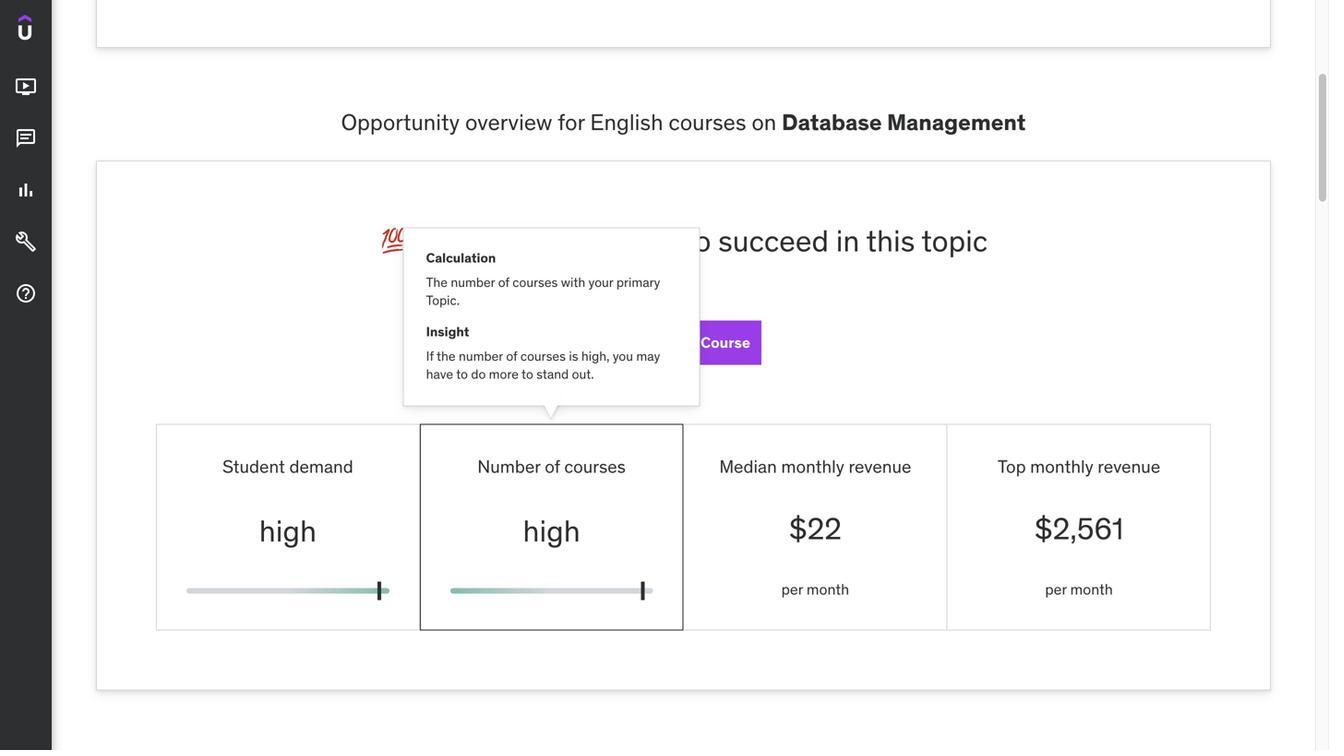Task type: describe. For each thing, give the bounding box(es) containing it.
month for $2,561
[[1070, 580, 1113, 599]]

high for of
[[523, 513, 580, 550]]

with
[[561, 274, 585, 291]]

top
[[998, 456, 1026, 478]]

"a"
[[558, 222, 596, 259]]

calculation
[[426, 250, 496, 266]]

stand
[[536, 366, 569, 383]]

2 vertical spatial of
[[545, 456, 560, 478]]

course
[[701, 333, 750, 352]]

database
[[782, 109, 882, 136]]

number
[[477, 456, 541, 478]]

your inside 'calculation the number of courses with your primary topic.'
[[589, 274, 613, 291]]

in
[[836, 222, 860, 259]]

create your course link
[[606, 321, 761, 365]]

student
[[222, 456, 285, 478]]

number of courses
[[477, 456, 626, 478]]

calculation the number of courses with your primary topic.
[[426, 250, 660, 309]]

1 medium image from the top
[[15, 76, 37, 98]]

management
[[887, 109, 1026, 136]]

insight if the number of courses is high, you may have to do more to stand out.
[[426, 324, 660, 383]]

out.
[[572, 366, 594, 383]]

create
[[617, 333, 663, 352]]

2 medium image from the top
[[15, 179, 37, 201]]

3 medium image from the top
[[15, 283, 37, 305]]

per month for $2,561
[[1045, 580, 1113, 599]]

more
[[489, 366, 519, 383]]

of inside 'calculation the number of courses with your primary topic.'
[[498, 274, 509, 291]]

2 horizontal spatial to
[[684, 222, 711, 259]]

if
[[426, 348, 434, 364]]

per for $2,561
[[1045, 580, 1067, 599]]

2 medium image from the top
[[15, 231, 37, 253]]

courses inside insight if the number of courses is high, you may have to do more to stand out.
[[520, 348, 566, 364]]

for
[[558, 109, 585, 136]]

udemy image
[[18, 15, 102, 46]]

you
[[613, 348, 633, 364]]

0 vertical spatial your
[[495, 222, 551, 259]]

the
[[426, 274, 448, 291]]

on
[[752, 109, 776, 136]]

number inside insight if the number of courses is high, you may have to do more to stand out.
[[459, 348, 503, 364]]

english
[[590, 109, 663, 136]]



Task type: locate. For each thing, give the bounding box(es) containing it.
number
[[451, 274, 495, 291], [459, 348, 503, 364]]

monthly for $22
[[781, 456, 844, 478]]

opportunity
[[341, 109, 460, 136]]

insight
[[426, 324, 469, 340]]

1 horizontal spatial revenue
[[1098, 456, 1160, 478]]

month
[[807, 580, 849, 599], [1070, 580, 1113, 599]]

revenue for $22
[[849, 456, 911, 478]]

1 high from the left
[[259, 513, 317, 550]]

$22
[[789, 511, 842, 548]]

per down $22
[[781, 580, 803, 599]]

per month
[[781, 580, 849, 599], [1045, 580, 1113, 599]]

medium image
[[15, 76, 37, 98], [15, 231, 37, 253]]

0 horizontal spatial your
[[495, 222, 551, 259]]

high for demand
[[259, 513, 317, 550]]

to right game
[[684, 222, 711, 259]]

high down the student demand at the left bottom of the page
[[259, 513, 317, 550]]

1 horizontal spatial month
[[1070, 580, 1113, 599]]

game
[[604, 222, 678, 259]]

month down $22
[[807, 580, 849, 599]]

medium image
[[15, 128, 37, 150], [15, 179, 37, 201], [15, 283, 37, 305]]

1 horizontal spatial to
[[522, 366, 533, 383]]

per
[[781, 580, 803, 599], [1045, 580, 1067, 599]]

revenue for $2,561
[[1098, 456, 1160, 478]]

1 horizontal spatial monthly
[[1030, 456, 1093, 478]]

the
[[437, 348, 456, 364]]

1 vertical spatial your
[[589, 274, 613, 291]]

this
[[866, 222, 915, 259]]

1 horizontal spatial high
[[523, 513, 580, 550]]

monthly
[[781, 456, 844, 478], [1030, 456, 1093, 478]]

1 monthly from the left
[[781, 456, 844, 478]]

courses
[[669, 109, 746, 136], [513, 274, 558, 291], [520, 348, 566, 364], [564, 456, 626, 478]]

1 vertical spatial medium image
[[15, 231, 37, 253]]

your
[[495, 222, 551, 259], [589, 274, 613, 291]]

high,
[[581, 348, 610, 364]]

2 per month from the left
[[1045, 580, 1113, 599]]

to
[[684, 222, 711, 259], [456, 366, 468, 383], [522, 366, 533, 383]]

have
[[426, 366, 453, 383]]

1 vertical spatial of
[[506, 348, 517, 364]]

2 monthly from the left
[[1030, 456, 1093, 478]]

of right the
[[498, 274, 509, 291]]

your right with
[[589, 274, 613, 291]]

2 high from the left
[[523, 513, 580, 550]]

primary
[[616, 274, 660, 291]]

to right 'more'
[[522, 366, 533, 383]]

monthly right top
[[1030, 456, 1093, 478]]

overview
[[465, 109, 552, 136]]

to left do
[[456, 366, 468, 383]]

$2,561
[[1035, 511, 1124, 548]]

high down number of courses on the bottom left of the page
[[523, 513, 580, 550]]

0 horizontal spatial per
[[781, 580, 803, 599]]

topic.
[[426, 292, 460, 309]]

1 horizontal spatial per month
[[1045, 580, 1113, 599]]

topic
[[922, 222, 988, 259]]

may
[[636, 348, 660, 364]]

high
[[259, 513, 317, 550], [523, 513, 580, 550]]

median
[[719, 456, 777, 478]]

median monthly revenue
[[719, 456, 911, 478]]

revenue
[[849, 456, 911, 478], [1098, 456, 1160, 478]]

succeed
[[718, 222, 829, 259]]

courses right number
[[564, 456, 626, 478]]

per for $22
[[781, 580, 803, 599]]

number down calculation
[[451, 274, 495, 291]]

of right number
[[545, 456, 560, 478]]

number inside 'calculation the number of courses with your primary topic.'
[[451, 274, 495, 291]]

0 vertical spatial of
[[498, 274, 509, 291]]

student demand
[[222, 456, 353, 478]]

courses left with
[[513, 274, 558, 291]]

0 vertical spatial medium image
[[15, 128, 37, 150]]

0 horizontal spatial monthly
[[781, 456, 844, 478]]

of
[[498, 274, 509, 291], [506, 348, 517, 364], [545, 456, 560, 478]]

demand
[[289, 456, 353, 478]]

1 month from the left
[[807, 580, 849, 599]]

courses inside 'calculation the number of courses with your primary topic.'
[[513, 274, 558, 291]]

top monthly revenue
[[998, 456, 1160, 478]]

1 vertical spatial medium image
[[15, 179, 37, 201]]

2 revenue from the left
[[1098, 456, 1160, 478]]

1 medium image from the top
[[15, 128, 37, 150]]

is
[[569, 348, 578, 364]]

1 horizontal spatial your
[[589, 274, 613, 291]]

per month for $22
[[781, 580, 849, 599]]

0 horizontal spatial month
[[807, 580, 849, 599]]

monthly up $22
[[781, 456, 844, 478]]

per down '$2,561'
[[1045, 580, 1067, 599]]

💯
[[379, 222, 409, 259]]

2 month from the left
[[1070, 580, 1113, 599]]

your
[[666, 333, 697, 352]]

opportunity overview for english courses on database management
[[341, 109, 1026, 136]]

0 horizontal spatial high
[[259, 513, 317, 550]]

create your course
[[617, 333, 750, 352]]

month down '$2,561'
[[1070, 580, 1113, 599]]

0 vertical spatial medium image
[[15, 76, 37, 98]]

do
[[471, 366, 486, 383]]

courses left on
[[669, 109, 746, 136]]

1 per month from the left
[[781, 580, 849, 599]]

1 per from the left
[[781, 580, 803, 599]]

monthly for $2,561
[[1030, 456, 1093, 478]]

1 revenue from the left
[[849, 456, 911, 478]]

0 horizontal spatial per month
[[781, 580, 849, 599]]

2 per from the left
[[1045, 580, 1067, 599]]

per month down $22
[[781, 580, 849, 599]]

your left "a"
[[495, 222, 551, 259]]

number up do
[[459, 348, 503, 364]]

of up 'more'
[[506, 348, 517, 364]]

1 horizontal spatial per
[[1045, 580, 1067, 599]]

💯 bring your "a" game to succeed in this topic
[[379, 222, 988, 259]]

2 vertical spatial medium image
[[15, 283, 37, 305]]

month for $22
[[807, 580, 849, 599]]

courses up stand
[[520, 348, 566, 364]]

0 horizontal spatial revenue
[[849, 456, 911, 478]]

0 vertical spatial number
[[451, 274, 495, 291]]

0 horizontal spatial to
[[456, 366, 468, 383]]

per month down '$2,561'
[[1045, 580, 1113, 599]]

bring
[[416, 222, 487, 259]]

of inside insight if the number of courses is high, you may have to do more to stand out.
[[506, 348, 517, 364]]

1 vertical spatial number
[[459, 348, 503, 364]]



Task type: vqa. For each thing, say whether or not it's contained in the screenshot.
Business
no



